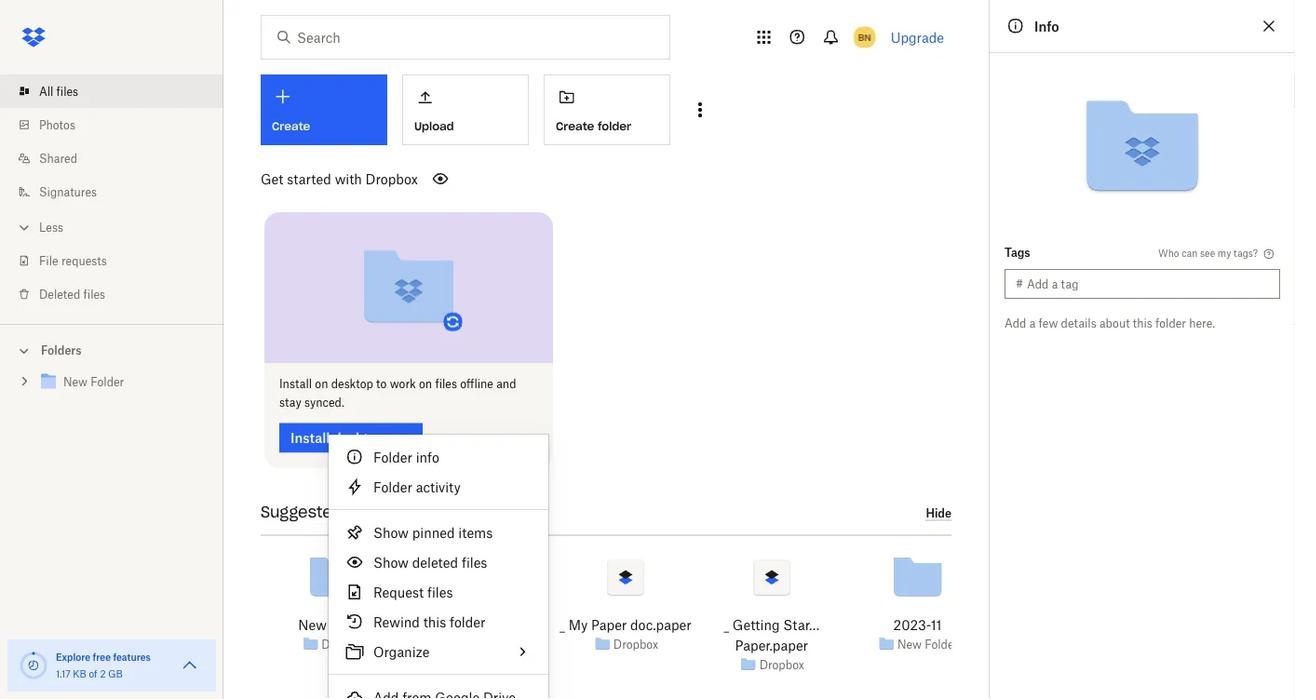 Task type: locate. For each thing, give the bounding box(es) containing it.
1 horizontal spatial new folder link
[[898, 635, 958, 654]]

show deleted files menu item
[[329, 548, 548, 577]]

folder
[[598, 119, 631, 133], [1156, 316, 1186, 330], [450, 614, 485, 630]]

activity up items
[[429, 503, 486, 522]]

install on desktop to work on files offline and stay synced.
[[279, 377, 516, 410]]

to
[[376, 377, 387, 391]]

folders button
[[0, 336, 223, 364]]

activity inside menu item
[[416, 479, 461, 495]]

new folder link
[[298, 614, 369, 635], [898, 635, 958, 654]]

few
[[1039, 316, 1058, 330]]

on up synced.
[[315, 377, 328, 391]]

from
[[347, 503, 384, 522]]

2023-11
[[894, 616, 942, 632]]

dropbox link down paper.paper
[[759, 656, 804, 674]]

1 _ from the left
[[560, 616, 565, 632]]

2 _ from the left
[[724, 616, 729, 632]]

_ inside _ getting star… paper.paper
[[724, 616, 729, 632]]

2 horizontal spatial dropbox link
[[759, 656, 804, 674]]

on
[[315, 377, 328, 391], [419, 377, 432, 391]]

1 vertical spatial new folder link
[[898, 635, 958, 654]]

offline
[[460, 377, 493, 391]]

your
[[389, 503, 424, 522]]

info
[[416, 449, 439, 465]]

1 vertical spatial activity
[[429, 503, 486, 522]]

2 horizontal spatial folder
[[1156, 316, 1186, 330]]

1 vertical spatial folder
[[1156, 316, 1186, 330]]

0 vertical spatial folder
[[598, 119, 631, 133]]

folder up organize menu item
[[450, 614, 485, 630]]

1 vertical spatial new folder
[[898, 637, 958, 651]]

new down 2023-
[[898, 637, 922, 651]]

1 vertical spatial show
[[373, 554, 409, 570]]

0 vertical spatial activity
[[416, 479, 461, 495]]

new folder link down 11
[[898, 635, 958, 654]]

2 vertical spatial folder
[[450, 614, 485, 630]]

request files
[[373, 584, 453, 600]]

activity
[[416, 479, 461, 495], [429, 503, 486, 522]]

dropbox left organize
[[321, 637, 366, 651]]

getting
[[733, 616, 780, 632]]

create folder button
[[544, 74, 670, 145]]

_ my paper doc.paper
[[560, 616, 692, 632]]

signatures link
[[15, 175, 223, 209]]

_ left getting
[[724, 616, 729, 632]]

dropbox
[[366, 171, 418, 187], [321, 637, 366, 651], [613, 637, 658, 651], [759, 658, 804, 672]]

add a few details about this folder here.
[[1005, 316, 1215, 330]]

0 horizontal spatial folder
[[450, 614, 485, 630]]

folder up your
[[373, 479, 412, 495]]

kb
[[73, 668, 86, 680]]

suggested
[[261, 503, 343, 522]]

deleted files link
[[15, 277, 223, 311]]

2 on from the left
[[419, 377, 432, 391]]

folder left rewind
[[330, 616, 369, 632]]

doc.paper
[[630, 616, 692, 632]]

show
[[373, 525, 409, 541], [373, 554, 409, 570]]

synced.
[[304, 396, 344, 410]]

install
[[279, 377, 312, 391]]

files up rewind this folder menu item
[[427, 584, 453, 600]]

0 vertical spatial this
[[1133, 316, 1153, 330]]

signatures
[[39, 185, 97, 199]]

files for request files
[[427, 584, 453, 600]]

0 vertical spatial new
[[298, 616, 327, 632]]

pinned
[[412, 525, 455, 541]]

and
[[496, 377, 516, 391]]

2 show from the top
[[373, 554, 409, 570]]

request files menu item
[[329, 577, 548, 607]]

11
[[931, 616, 942, 632]]

folder right "create"
[[598, 119, 631, 133]]

new
[[298, 616, 327, 632], [898, 637, 922, 651]]

1 horizontal spatial dropbox link
[[613, 635, 658, 654]]

0 horizontal spatial this
[[423, 614, 446, 630]]

info
[[1034, 18, 1059, 34]]

_ getting star… paper.paper link
[[704, 614, 839, 655]]

0 vertical spatial show
[[373, 525, 409, 541]]

show inside menu item
[[373, 554, 409, 570]]

1 show from the top
[[373, 525, 409, 541]]

0 horizontal spatial new folder
[[298, 616, 369, 632]]

show up request
[[373, 554, 409, 570]]

stay
[[279, 396, 301, 410]]

_ for _ my paper doc.paper
[[560, 616, 565, 632]]

items
[[458, 525, 493, 541]]

show deleted files
[[373, 554, 487, 570]]

files right all
[[56, 84, 78, 98]]

dropbox link for my
[[613, 635, 658, 654]]

this
[[1133, 316, 1153, 330], [423, 614, 446, 630]]

menu item
[[329, 683, 548, 699]]

0 horizontal spatial new
[[298, 616, 327, 632]]

activity down "folder info" menu item
[[416, 479, 461, 495]]

explore free features 1.17 kb of 2 gb
[[56, 651, 151, 680]]

this down request files menu item
[[423, 614, 446, 630]]

new left rewind
[[298, 616, 327, 632]]

all files link
[[15, 74, 223, 108]]

dropbox for new folder
[[321, 637, 366, 651]]

1 horizontal spatial _
[[724, 616, 729, 632]]

create
[[556, 119, 594, 133]]

show for show pinned items
[[373, 525, 409, 541]]

deleted
[[412, 554, 458, 570]]

files inside 'list item'
[[56, 84, 78, 98]]

dropbox link left organize
[[321, 635, 366, 654]]

dropbox link
[[321, 635, 366, 654], [613, 635, 658, 654], [759, 656, 804, 674]]

files inside "install on desktop to work on files offline and stay synced."
[[435, 377, 457, 391]]

deleted
[[39, 287, 80, 301]]

desktop
[[331, 377, 373, 391]]

tags
[[1005, 245, 1030, 259]]

files right deleted
[[83, 287, 105, 301]]

shared
[[39, 151, 77, 165]]

files left "offline"
[[435, 377, 457, 391]]

photos
[[39, 118, 75, 132]]

untitled.paper
[[435, 616, 524, 632]]

folders
[[41, 344, 82, 358]]

upgrade
[[891, 29, 944, 45]]

1 vertical spatial new
[[898, 637, 922, 651]]

about
[[1100, 316, 1130, 330]]

new folder left rewind
[[298, 616, 369, 632]]

who can see my tags?
[[1158, 247, 1258, 259]]

#
[[1016, 277, 1023, 291]]

file requests
[[39, 254, 107, 268]]

get
[[261, 171, 283, 187]]

show down your
[[373, 525, 409, 541]]

work
[[390, 377, 416, 391]]

dropbox link down _ my paper doc.paper
[[613, 635, 658, 654]]

1 horizontal spatial on
[[419, 377, 432, 391]]

files
[[56, 84, 78, 98], [83, 287, 105, 301], [435, 377, 457, 391], [462, 554, 487, 570], [427, 584, 453, 600]]

dropbox image
[[15, 19, 52, 56]]

_ left my
[[560, 616, 565, 632]]

my
[[569, 616, 588, 632]]

new folder down 11
[[898, 637, 958, 651]]

folder left info
[[373, 449, 412, 465]]

list
[[0, 63, 223, 324]]

_
[[560, 616, 565, 632], [724, 616, 729, 632]]

on right work
[[419, 377, 432, 391]]

files for all files
[[56, 84, 78, 98]]

show inside menu item
[[373, 525, 409, 541]]

file
[[39, 254, 58, 268]]

2023-11 link
[[894, 614, 942, 635]]

show pinned items
[[373, 525, 493, 541]]

1 vertical spatial this
[[423, 614, 446, 630]]

dropbox for _ my paper doc.paper
[[613, 637, 658, 651]]

0 horizontal spatial dropbox link
[[321, 635, 366, 654]]

0 horizontal spatial _
[[560, 616, 565, 632]]

0 horizontal spatial on
[[315, 377, 328, 391]]

this right about
[[1133, 316, 1153, 330]]

folder left here.
[[1156, 316, 1186, 330]]

this inside rewind this folder menu item
[[423, 614, 446, 630]]

1 horizontal spatial folder
[[598, 119, 631, 133]]

folder
[[373, 449, 412, 465], [373, 479, 412, 495], [330, 616, 369, 632], [925, 637, 958, 651]]

folder inside 'button'
[[598, 119, 631, 133]]

rewind
[[373, 614, 420, 630]]

paper.paper
[[735, 637, 808, 653]]

_ getting star… paper.paper
[[724, 616, 819, 653]]

new folder link left rewind
[[298, 614, 369, 635]]

suggested from your activity
[[261, 503, 486, 522]]

0 horizontal spatial new folder link
[[298, 614, 369, 635]]

dropbox down paper.paper
[[759, 658, 804, 672]]

1 horizontal spatial new
[[898, 637, 922, 651]]

dropbox down _ my paper doc.paper
[[613, 637, 658, 651]]



Task type: describe. For each thing, give the bounding box(es) containing it.
organize menu item
[[329, 637, 548, 667]]

photos link
[[15, 108, 223, 142]]

new for new folder link to the top
[[298, 616, 327, 632]]

who can see my tags? image
[[1262, 247, 1277, 262]]

star…
[[783, 616, 819, 632]]

close right sidebar image
[[1258, 15, 1280, 37]]

features
[[113, 651, 151, 663]]

files for deleted files
[[83, 287, 105, 301]]

create folder
[[556, 119, 631, 133]]

deleted files
[[39, 287, 105, 301]]

2
[[100, 668, 106, 680]]

0 vertical spatial new folder
[[298, 616, 369, 632]]

folder activity
[[373, 479, 461, 495]]

less
[[39, 220, 63, 234]]

folder inside menu item
[[450, 614, 485, 630]]

a
[[1030, 316, 1036, 330]]

2023-
[[894, 616, 931, 632]]

dropbox for _ getting star… paper.paper
[[759, 658, 804, 672]]

0 vertical spatial new folder link
[[298, 614, 369, 635]]

show for show deleted files
[[373, 554, 409, 570]]

see
[[1200, 247, 1215, 259]]

files down items
[[462, 554, 487, 570]]

dropbox link for getting
[[759, 656, 804, 674]]

details
[[1061, 316, 1097, 330]]

folder down 11
[[925, 637, 958, 651]]

can
[[1182, 247, 1198, 259]]

upgrade link
[[891, 29, 944, 45]]

request
[[373, 584, 424, 600]]

started
[[287, 171, 331, 187]]

tags?
[[1234, 247, 1258, 259]]

paper
[[591, 616, 627, 632]]

rewind this folder menu item
[[329, 607, 548, 637]]

add
[[1005, 316, 1027, 330]]

list containing all files
[[0, 63, 223, 324]]

1 on from the left
[[315, 377, 328, 391]]

folder inside menu item
[[373, 449, 412, 465]]

show pinned items menu item
[[329, 518, 548, 548]]

all files
[[39, 84, 78, 98]]

quota usage element
[[19, 651, 48, 681]]

folder activity menu item
[[329, 472, 548, 502]]

untitled.paper link
[[435, 614, 524, 635]]

dropbox link for folder
[[321, 635, 366, 654]]

gb
[[108, 668, 123, 680]]

all
[[39, 84, 53, 98]]

folder info menu item
[[329, 442, 548, 472]]

all files list item
[[0, 74, 223, 108]]

_ my paper doc.paper link
[[560, 614, 692, 635]]

1.17
[[56, 668, 70, 680]]

requests
[[61, 254, 107, 268]]

dropbox right with
[[366, 171, 418, 187]]

explore
[[56, 651, 90, 663]]

shared link
[[15, 142, 223, 175]]

with
[[335, 171, 362, 187]]

new for rightmost new folder link
[[898, 637, 922, 651]]

1 horizontal spatial this
[[1133, 316, 1153, 330]]

rewind this folder
[[373, 614, 485, 630]]

of
[[89, 668, 97, 680]]

folder inside menu item
[[373, 479, 412, 495]]

get started with dropbox
[[261, 171, 418, 187]]

free
[[93, 651, 111, 663]]

folder info
[[373, 449, 439, 465]]

less image
[[15, 218, 34, 237]]

my
[[1218, 247, 1231, 259]]

file requests link
[[15, 244, 223, 277]]

1 horizontal spatial new folder
[[898, 637, 958, 651]]

organize
[[373, 644, 430, 660]]

here.
[[1189, 316, 1215, 330]]

_ for _ getting star… paper.paper
[[724, 616, 729, 632]]

who
[[1158, 247, 1179, 259]]



Task type: vqa. For each thing, say whether or not it's contained in the screenshot.
work
yes



